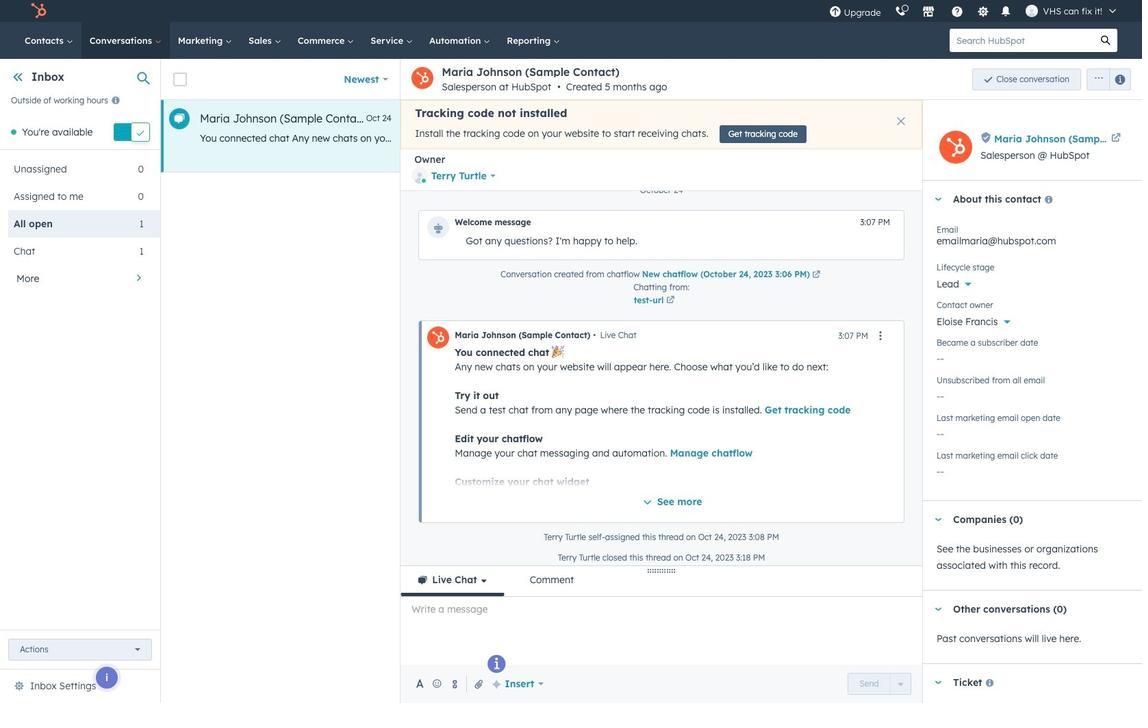 Task type: describe. For each thing, give the bounding box(es) containing it.
close image
[[897, 117, 906, 125]]

1 -- text field from the top
[[937, 346, 1129, 368]]

2 -- text field from the top
[[937, 459, 1129, 481]]

2 caret image from the top
[[934, 608, 943, 611]]

1 caret image from the top
[[934, 198, 943, 201]]

Search HubSpot search field
[[950, 29, 1095, 52]]

1 horizontal spatial group
[[1082, 68, 1132, 90]]

1 -- text field from the top
[[937, 384, 1129, 406]]

2 -- text field from the top
[[937, 421, 1129, 443]]

2 caret image from the top
[[934, 681, 943, 685]]

1 caret image from the top
[[934, 518, 943, 522]]

you're available image
[[11, 130, 16, 135]]

1 horizontal spatial link opens in a new window image
[[813, 271, 821, 279]]



Task type: locate. For each thing, give the bounding box(es) containing it.
live chat from maria johnson (sample contact) with context you connected chat
any new chats on your website will appear here. choose what you'd like to do next:

try it out 
send a test chat from any page where the tracking code is installed: https://app.hubs row
[[161, 100, 1098, 173]]

menu
[[822, 0, 1126, 22]]

0 horizontal spatial link opens in a new window image
[[667, 297, 675, 305]]

caret image
[[934, 198, 943, 201], [934, 681, 943, 685]]

0 vertical spatial link opens in a new window image
[[813, 269, 821, 282]]

1 horizontal spatial link opens in a new window image
[[813, 269, 821, 282]]

0 vertical spatial caret image
[[934, 198, 943, 201]]

0 vertical spatial -- text field
[[937, 384, 1129, 406]]

1 vertical spatial caret image
[[934, 681, 943, 685]]

-- text field
[[937, 384, 1129, 406], [937, 459, 1129, 481]]

1 vertical spatial -- text field
[[937, 421, 1129, 443]]

0 horizontal spatial link opens in a new window image
[[667, 295, 675, 307]]

0 vertical spatial link opens in a new window image
[[813, 271, 821, 279]]

main content
[[161, 59, 1143, 704]]

1 vertical spatial group
[[848, 673, 912, 695]]

marketplaces image
[[922, 6, 935, 18]]

0 vertical spatial -- text field
[[937, 346, 1129, 368]]

0 vertical spatial caret image
[[934, 518, 943, 522]]

alert
[[401, 100, 923, 149]]

1 vertical spatial link opens in a new window image
[[667, 295, 675, 307]]

link opens in a new window image
[[813, 269, 821, 282], [667, 297, 675, 305]]

-- text field
[[937, 346, 1129, 368], [937, 421, 1129, 443]]

0 vertical spatial group
[[1082, 68, 1132, 90]]

link opens in a new window image
[[813, 271, 821, 279], [667, 295, 675, 307]]

1 vertical spatial -- text field
[[937, 459, 1129, 481]]

0 horizontal spatial group
[[848, 673, 912, 695]]

jacob simon image
[[1026, 5, 1038, 17]]

1 vertical spatial caret image
[[934, 608, 943, 611]]

1 vertical spatial link opens in a new window image
[[667, 297, 675, 305]]

group
[[1082, 68, 1132, 90], [848, 673, 912, 695]]

caret image
[[934, 518, 943, 522], [934, 608, 943, 611]]



Task type: vqa. For each thing, say whether or not it's contained in the screenshot.
Pop open the welcome message as a prompt
no



